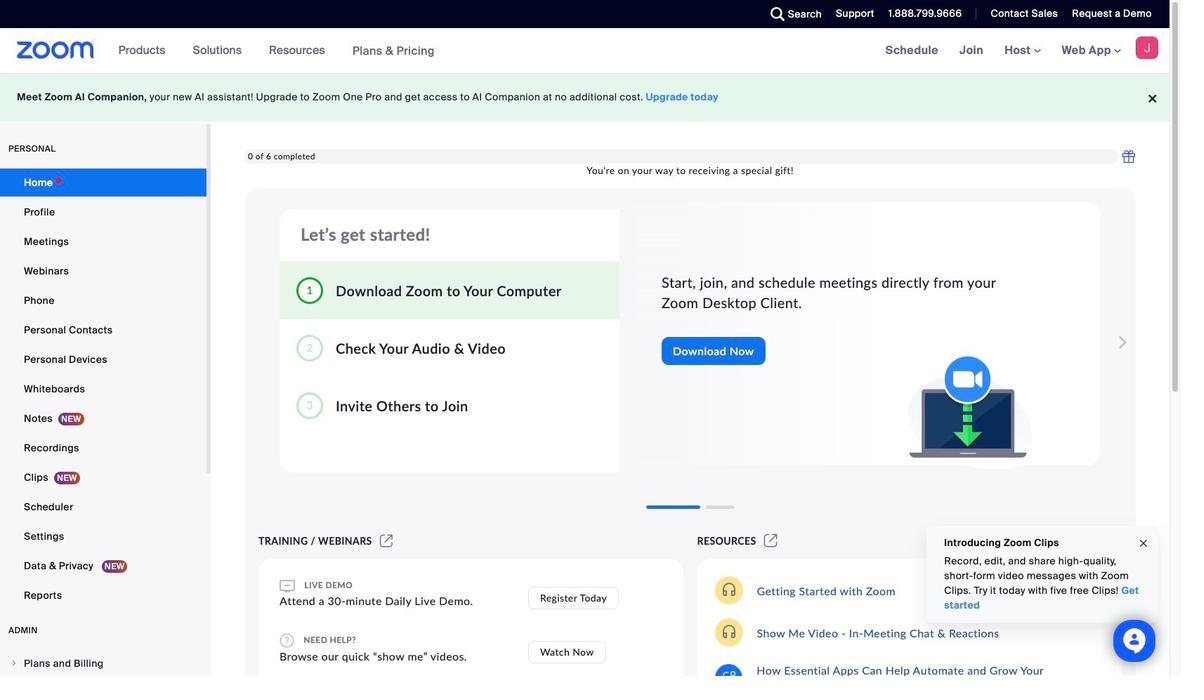 Task type: describe. For each thing, give the bounding box(es) containing it.
close image
[[1138, 536, 1149, 552]]

zoom logo image
[[17, 41, 94, 59]]

meetings navigation
[[875, 28, 1170, 74]]

product information navigation
[[108, 28, 445, 74]]

2 window new image from the left
[[762, 535, 780, 547]]

right image
[[10, 660, 18, 668]]

next image
[[1111, 329, 1131, 357]]



Task type: vqa. For each thing, say whether or not it's contained in the screenshot.
The Profile Picture
yes



Task type: locate. For each thing, give the bounding box(es) containing it.
window new image
[[378, 535, 395, 547], [762, 535, 780, 547]]

banner
[[0, 28, 1170, 74]]

1 horizontal spatial window new image
[[762, 535, 780, 547]]

profile picture image
[[1136, 37, 1159, 59]]

menu item
[[0, 651, 207, 677]]

1 window new image from the left
[[378, 535, 395, 547]]

0 horizontal spatial window new image
[[378, 535, 395, 547]]

personal menu menu
[[0, 169, 207, 611]]

footer
[[0, 73, 1170, 122]]



